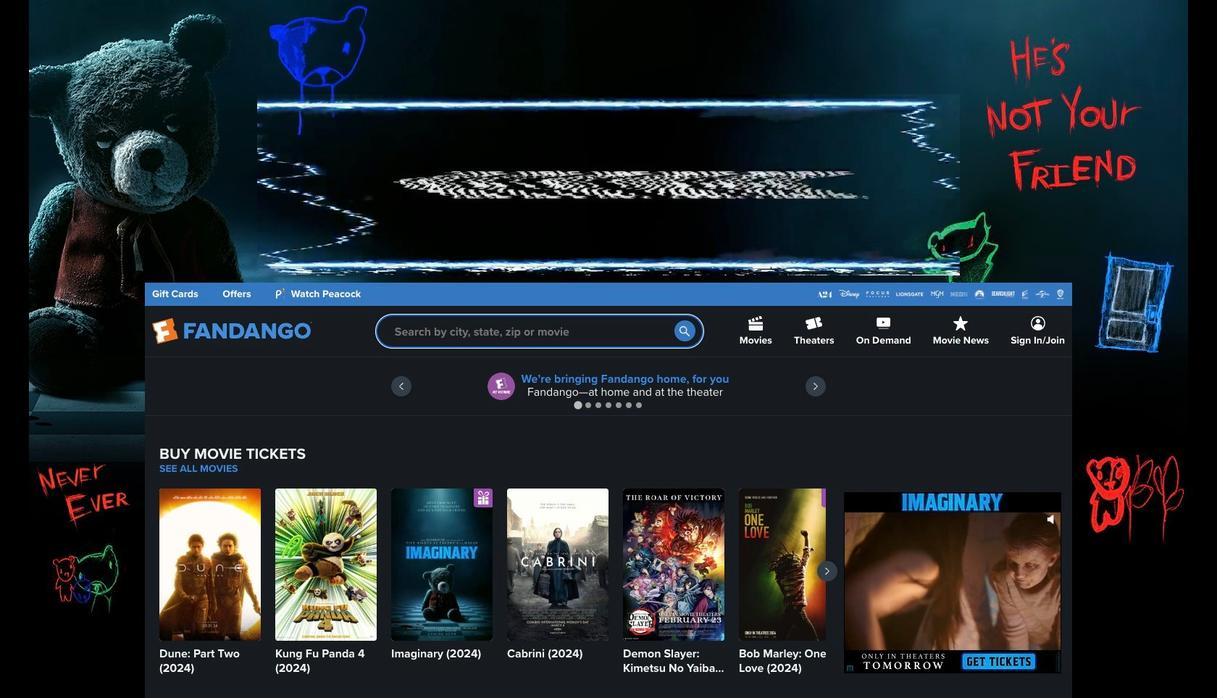 Task type: locate. For each thing, give the bounding box(es) containing it.
offer icon image
[[488, 373, 516, 400]]

region
[[145, 357, 1073, 415]]

imaginary (2024) poster image
[[391, 489, 493, 641]]

advertisement element
[[257, 94, 960, 275], [844, 492, 1062, 674]]

select a slide to show tab list
[[145, 399, 1073, 410]]

gift box white image
[[474, 489, 493, 507]]

cabrini (2024) poster image
[[507, 489, 609, 641]]

kung fu panda 4 (2024) poster image
[[275, 489, 377, 641]]

bob marley: one love (2024) poster image
[[739, 489, 841, 641]]

None search field
[[376, 315, 704, 348]]

0 vertical spatial advertisement element
[[257, 94, 960, 275]]



Task type: describe. For each thing, give the bounding box(es) containing it.
dune: part two (2024) poster image
[[159, 489, 261, 641]]

Search by city, state, zip or movie text field
[[376, 315, 704, 348]]

1 vertical spatial advertisement element
[[844, 492, 1062, 674]]

gift box white image
[[822, 489, 841, 507]]

demon slayer: kimetsu no yaiba - to the hashira training (2024) poster image
[[623, 489, 725, 641]]



Task type: vqa. For each thing, say whether or not it's contained in the screenshot.
imaginary (2024) poster image
yes



